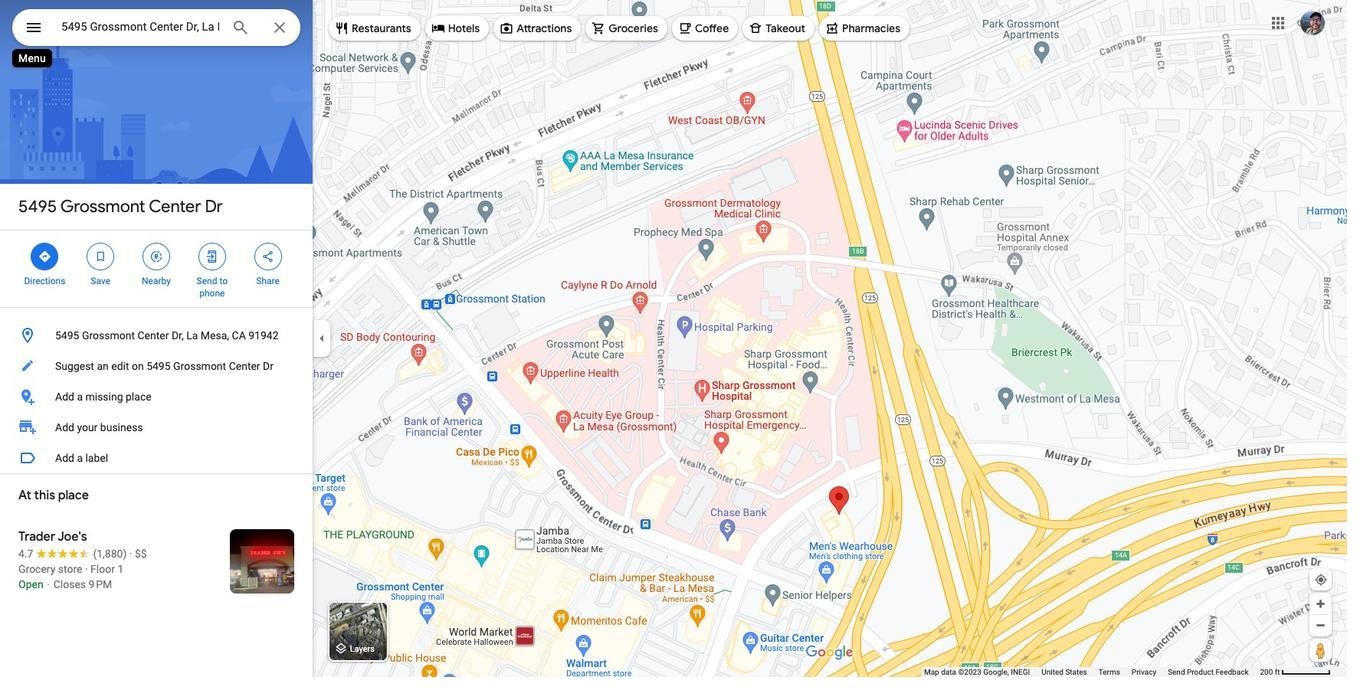 Task type: describe. For each thing, give the bounding box(es) containing it.
google account: cj baylor  
(christian.baylor@adept.ai) image
[[1301, 10, 1325, 35]]


[[94, 248, 107, 265]]

collapse side panel image
[[313, 330, 330, 347]]

5495 grossmont center dr, la mesa, ca 91942 button
[[0, 320, 313, 351]]

send for send to phone
[[197, 276, 217, 287]]

missing
[[85, 391, 123, 403]]

· inside grocery store · floor 1 open ⋅ closes 9 pm
[[85, 563, 88, 576]]

add a label button
[[0, 443, 313, 474]]

add your business link
[[0, 412, 313, 443]]

add for add a label
[[55, 452, 74, 464]]

0 vertical spatial ·
[[129, 548, 132, 560]]

groceries
[[609, 21, 658, 35]]

nearby
[[142, 276, 171, 287]]

send product feedback button
[[1168, 668, 1249, 678]]

send for send product feedback
[[1168, 668, 1185, 677]]


[[25, 17, 43, 38]]

takeout
[[766, 21, 806, 35]]

terms
[[1099, 668, 1120, 677]]

show street view coverage image
[[1310, 639, 1332, 662]]

add a missing place
[[55, 391, 151, 403]]

restaurants
[[352, 21, 411, 35]]

pharmacies
[[842, 21, 901, 35]]

5495 inside button
[[146, 360, 171, 373]]

google maps element
[[0, 0, 1347, 678]]

add for add your business
[[55, 422, 74, 434]]

suggest an edit on 5495 grossmont center dr button
[[0, 351, 313, 382]]

zoom in image
[[1315, 599, 1327, 610]]

dr,
[[172, 330, 184, 342]]


[[205, 248, 219, 265]]

trader joe's
[[18, 530, 87, 545]]

attractions
[[517, 21, 572, 35]]


[[38, 248, 52, 265]]

grocery
[[18, 563, 55, 576]]

united
[[1042, 668, 1064, 677]]

trader
[[18, 530, 55, 545]]

feedback
[[1216, 668, 1249, 677]]

floor
[[91, 563, 115, 576]]

this
[[34, 488, 55, 504]]

states
[[1066, 668, 1087, 677]]

add a missing place button
[[0, 382, 313, 412]]

center for dr,
[[138, 330, 169, 342]]

 button
[[12, 9, 55, 49]]

data
[[941, 668, 957, 677]]

5495 grossmont center dr main content
[[0, 0, 313, 678]]

share
[[256, 276, 280, 287]]

none field inside 5495 grossmont center dr, la mesa, ca 91942 field
[[61, 18, 219, 36]]

send to phone
[[197, 276, 228, 299]]

place inside button
[[126, 391, 151, 403]]

phone
[[199, 288, 225, 299]]

4.7
[[18, 548, 33, 560]]

5495 grossmont center dr
[[18, 196, 223, 218]]


[[261, 248, 275, 265]]

footer inside google maps element
[[924, 668, 1260, 678]]

suggest
[[55, 360, 94, 373]]

add your business
[[55, 422, 143, 434]]

directions
[[24, 276, 65, 287]]

grocery store · floor 1 open ⋅ closes 9 pm
[[18, 563, 124, 591]]

actions for 5495 grossmont center dr region
[[0, 231, 313, 307]]

200 ft button
[[1260, 668, 1331, 677]]

an
[[97, 360, 109, 373]]

 search field
[[12, 9, 300, 49]]

ca
[[232, 330, 246, 342]]

hotels button
[[425, 10, 489, 47]]

united states button
[[1042, 668, 1087, 678]]

grossmont inside button
[[173, 360, 226, 373]]

joe's
[[57, 530, 87, 545]]

attractions button
[[494, 10, 581, 47]]

mesa,
[[201, 330, 229, 342]]

terms button
[[1099, 668, 1120, 678]]



Task type: vqa. For each thing, say whether or not it's contained in the screenshot.
checked associated with First Flex
no



Task type: locate. For each thing, give the bounding box(es) containing it.
dr
[[205, 196, 223, 218], [263, 360, 274, 373]]

map
[[924, 668, 939, 677]]

footer
[[924, 668, 1260, 678]]

5495 for 5495 grossmont center dr, la mesa, ca 91942
[[55, 330, 79, 342]]

0 horizontal spatial dr
[[205, 196, 223, 218]]

·
[[129, 548, 132, 560], [85, 563, 88, 576]]

add down 'suggest'
[[55, 391, 74, 403]]

product
[[1187, 668, 1214, 677]]

grossmont down la
[[173, 360, 226, 373]]

©2023
[[958, 668, 982, 677]]

coffee button
[[672, 10, 738, 47]]


[[149, 248, 163, 265]]

2 a from the top
[[77, 452, 83, 464]]

1 a from the top
[[77, 391, 83, 403]]

3 add from the top
[[55, 452, 74, 464]]

a for label
[[77, 452, 83, 464]]

zoom out image
[[1315, 620, 1327, 632]]

grossmont up the an
[[82, 330, 135, 342]]

pharmacies button
[[819, 10, 910, 47]]

takeout button
[[743, 10, 815, 47]]

1 horizontal spatial place
[[126, 391, 151, 403]]

0 vertical spatial center
[[149, 196, 201, 218]]

1 vertical spatial grossmont
[[82, 330, 135, 342]]

5495 inside button
[[55, 330, 79, 342]]

5495 right on on the bottom of the page
[[146, 360, 171, 373]]

grossmont for 5495 grossmont center dr
[[60, 196, 145, 218]]

send inside "send to phone"
[[197, 276, 217, 287]]

coffee
[[695, 21, 729, 35]]

center
[[149, 196, 201, 218], [138, 330, 169, 342], [229, 360, 260, 373]]

place down on on the bottom of the page
[[126, 391, 151, 403]]

1 add from the top
[[55, 391, 74, 403]]

closes
[[53, 579, 86, 591]]

2 vertical spatial center
[[229, 360, 260, 373]]

5495 grossmont center dr, la mesa, ca 91942
[[55, 330, 279, 342]]

⋅
[[46, 579, 51, 591]]

suggest an edit on 5495 grossmont center dr
[[55, 360, 274, 373]]

save
[[91, 276, 110, 287]]

inegi
[[1011, 668, 1030, 677]]

0 horizontal spatial ·
[[85, 563, 88, 576]]

center inside button
[[138, 330, 169, 342]]

center left the dr,
[[138, 330, 169, 342]]

5495 up 
[[18, 196, 57, 218]]

add left "label"
[[55, 452, 74, 464]]

1 vertical spatial place
[[58, 488, 89, 504]]

privacy button
[[1132, 668, 1157, 678]]

center down ca
[[229, 360, 260, 373]]

91942
[[249, 330, 279, 342]]

at this place
[[18, 488, 89, 504]]

send up phone
[[197, 276, 217, 287]]

0 vertical spatial send
[[197, 276, 217, 287]]

grossmont up 
[[60, 196, 145, 218]]

map data ©2023 google, inegi
[[924, 668, 1030, 677]]

0 horizontal spatial place
[[58, 488, 89, 504]]

1 vertical spatial send
[[1168, 668, 1185, 677]]

edit
[[111, 360, 129, 373]]

5495 up 'suggest'
[[55, 330, 79, 342]]

· left $$
[[129, 548, 132, 560]]

2 vertical spatial add
[[55, 452, 74, 464]]

groceries button
[[586, 10, 668, 47]]

business
[[100, 422, 143, 434]]

(1,880)
[[93, 548, 127, 560]]

send inside button
[[1168, 668, 1185, 677]]

show your location image
[[1314, 573, 1328, 587]]

a left "label"
[[77, 452, 83, 464]]

2 add from the top
[[55, 422, 74, 434]]

5495 Grossmont Center Dr, La Mesa, CA 91942 field
[[12, 9, 300, 46]]

a left missing
[[77, 391, 83, 403]]

dr down 91942
[[263, 360, 274, 373]]

· $$
[[129, 548, 147, 560]]

$$
[[135, 548, 147, 560]]

google,
[[984, 668, 1009, 677]]

5495
[[18, 196, 57, 218], [55, 330, 79, 342], [146, 360, 171, 373]]

center for dr
[[149, 196, 201, 218]]

1 vertical spatial center
[[138, 330, 169, 342]]

restaurants button
[[329, 10, 421, 47]]

to
[[219, 276, 228, 287]]

send product feedback
[[1168, 668, 1249, 677]]

store
[[58, 563, 82, 576]]

0 horizontal spatial send
[[197, 276, 217, 287]]

0 vertical spatial a
[[77, 391, 83, 403]]

privacy
[[1132, 668, 1157, 677]]

None field
[[61, 18, 219, 36]]

9 pm
[[89, 579, 112, 591]]

1 vertical spatial add
[[55, 422, 74, 434]]

0 vertical spatial dr
[[205, 196, 223, 218]]

1 horizontal spatial send
[[1168, 668, 1185, 677]]

0 vertical spatial grossmont
[[60, 196, 145, 218]]

dr up 
[[205, 196, 223, 218]]

open
[[18, 579, 43, 591]]

center inside button
[[229, 360, 260, 373]]

send
[[197, 276, 217, 287], [1168, 668, 1185, 677]]

1
[[118, 563, 124, 576]]

label
[[85, 452, 108, 464]]

add a label
[[55, 452, 108, 464]]

dr inside the "suggest an edit on 5495 grossmont center dr" button
[[263, 360, 274, 373]]

1 horizontal spatial ·
[[129, 548, 132, 560]]

0 vertical spatial 5495
[[18, 196, 57, 218]]

la
[[186, 330, 198, 342]]

· right 'store'
[[85, 563, 88, 576]]

add for add a missing place
[[55, 391, 74, 403]]

ft
[[1275, 668, 1280, 677]]

1 vertical spatial dr
[[263, 360, 274, 373]]

add left your
[[55, 422, 74, 434]]

on
[[132, 360, 144, 373]]

united states
[[1042, 668, 1087, 677]]

1 vertical spatial ·
[[85, 563, 88, 576]]

1 vertical spatial a
[[77, 452, 83, 464]]

2 vertical spatial grossmont
[[173, 360, 226, 373]]

layers
[[350, 645, 375, 655]]

your
[[77, 422, 98, 434]]

1 horizontal spatial dr
[[263, 360, 274, 373]]

place right this
[[58, 488, 89, 504]]

send left product
[[1168, 668, 1185, 677]]

a for missing
[[77, 391, 83, 403]]

add
[[55, 391, 74, 403], [55, 422, 74, 434], [55, 452, 74, 464]]

grossmont inside button
[[82, 330, 135, 342]]

4.7 stars 1,880 reviews image
[[18, 546, 127, 562]]

1 vertical spatial 5495
[[55, 330, 79, 342]]

200
[[1260, 668, 1273, 677]]

at
[[18, 488, 31, 504]]

grossmont
[[60, 196, 145, 218], [82, 330, 135, 342], [173, 360, 226, 373]]

5495 for 5495 grossmont center dr
[[18, 196, 57, 218]]

footer containing map data ©2023 google, inegi
[[924, 668, 1260, 678]]

hotels
[[448, 21, 480, 35]]

price: moderate image
[[135, 548, 147, 560]]

center up  on the top of the page
[[149, 196, 201, 218]]

200 ft
[[1260, 668, 1280, 677]]

0 vertical spatial place
[[126, 391, 151, 403]]

2 vertical spatial 5495
[[146, 360, 171, 373]]

grossmont for 5495 grossmont center dr, la mesa, ca 91942
[[82, 330, 135, 342]]

place
[[126, 391, 151, 403], [58, 488, 89, 504]]

0 vertical spatial add
[[55, 391, 74, 403]]



